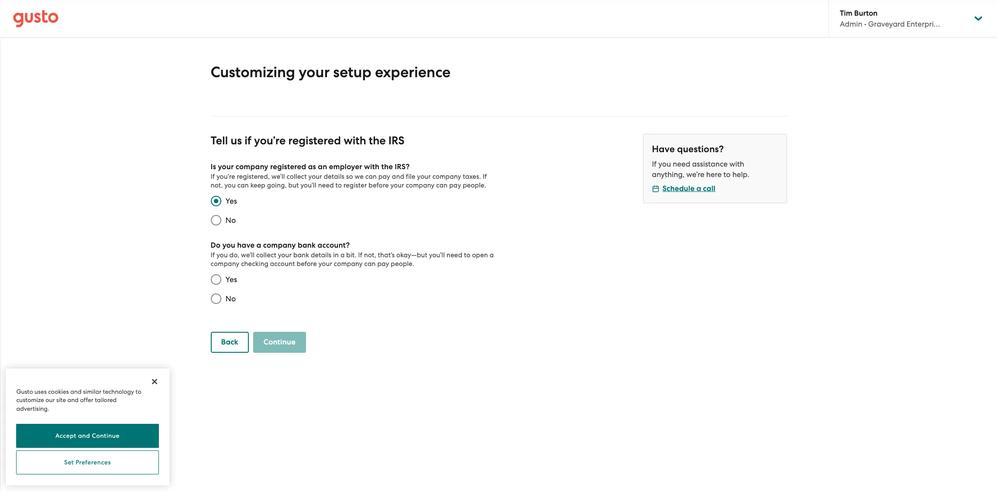 Task type: vqa. For each thing, say whether or not it's contained in the screenshot.
Workers' comp "button"
no



Task type: locate. For each thing, give the bounding box(es) containing it.
2 yes radio from the top
[[206, 270, 226, 290]]

0 horizontal spatial you're
[[217, 173, 235, 181]]

before inside "is your company registered as an employer with the irs? if you're registered, we'll collect your details so we can pay and file your company taxes. if not, you can keep going, but you'll need to register before your company can pay people."
[[369, 182, 389, 190]]

preferences
[[76, 460, 111, 467]]

1 vertical spatial collect
[[256, 252, 277, 260]]

your right is
[[218, 163, 234, 172]]

not, inside "is your company registered as an employer with the irs? if you're registered, we'll collect your details so we can pay and file your company taxes. if not, you can keep going, but you'll need to register before your company can pay people."
[[211, 182, 223, 190]]

1 vertical spatial yes radio
[[206, 270, 226, 290]]

company
[[236, 163, 269, 172], [433, 173, 462, 181], [406, 182, 435, 190], [263, 241, 296, 250], [211, 260, 240, 268], [334, 260, 363, 268]]

we'll down have
[[241, 252, 255, 260]]

open
[[472, 252, 488, 260]]

1 vertical spatial you'll
[[429, 252, 445, 260]]

and up offer
[[70, 389, 82, 396]]

1 vertical spatial registered
[[270, 163, 306, 172]]

a left "call"
[[697, 184, 702, 194]]

your right the "file"
[[417, 173, 431, 181]]

1 vertical spatial bank
[[294, 252, 309, 260]]

1 horizontal spatial you'll
[[429, 252, 445, 260]]

account
[[270, 260, 295, 268]]

2 yes from the top
[[226, 276, 237, 284]]

1 yes from the top
[[226, 197, 237, 206]]

need inside if you need assistance with anything, we're here to help.
[[673, 160, 691, 169]]

the left the irs on the top of the page
[[369, 134, 386, 148]]

people. down the okay—but
[[391, 260, 415, 268]]

a right have
[[257, 241, 261, 250]]

a
[[697, 184, 702, 194], [257, 241, 261, 250], [341, 252, 345, 260], [490, 252, 494, 260]]

registered
[[289, 134, 341, 148], [270, 163, 306, 172]]

irs?
[[395, 163, 410, 172]]

advertising.
[[16, 406, 49, 413]]

collect
[[287, 173, 307, 181], [256, 252, 277, 260]]

back
[[221, 338, 238, 347]]

1 vertical spatial not,
[[364, 252, 376, 260]]

No radio
[[206, 211, 226, 230]]

to right here
[[724, 170, 731, 179]]

people. inside "is your company registered as an employer with the irs? if you're registered, we'll collect your details so we can pay and file your company taxes. if not, you can keep going, but you'll need to register before your company can pay people."
[[463, 182, 487, 190]]

technology
[[103, 389, 134, 396]]

here
[[707, 170, 722, 179]]

okay—but
[[397, 252, 428, 260]]

if
[[653, 160, 657, 169], [211, 173, 215, 181], [483, 173, 487, 181], [211, 252, 215, 260], [358, 252, 363, 260]]

we'll inside "is your company registered as an employer with the irs? if you're registered, we'll collect your details so we can pay and file your company taxes. if not, you can keep going, but you'll need to register before your company can pay people."
[[272, 173, 285, 181]]

to inside do you have a company bank account? if you do, we'll collect your bank details in a bit. if not, that's okay—but you'll need to open a company checking account before your company can pay people.
[[464, 252, 471, 260]]

before inside do you have a company bank account? if you do, we'll collect your bank details in a bit. if not, that's okay—but you'll need to open a company checking account before your company can pay people.
[[297, 260, 317, 268]]

with inside "is your company registered as an employer with the irs? if you're registered, we'll collect your details so we can pay and file your company taxes. if not, you can keep going, but you'll need to register before your company can pay people."
[[364, 163, 380, 172]]

0 vertical spatial before
[[369, 182, 389, 190]]

people.
[[463, 182, 487, 190], [391, 260, 415, 268]]

0 vertical spatial yes radio
[[206, 192, 226, 211]]

burton
[[855, 9, 878, 18]]

no
[[226, 216, 236, 225], [226, 295, 236, 304]]

collect up checking
[[256, 252, 277, 260]]

pay
[[379, 173, 391, 181], [450, 182, 461, 190], [378, 260, 389, 268]]

accept and continue button
[[16, 425, 159, 449]]

your down the 'account?'
[[319, 260, 332, 268]]

1 horizontal spatial not,
[[364, 252, 376, 260]]

we're
[[687, 170, 705, 179]]

have
[[653, 144, 675, 155]]

0 vertical spatial you're
[[254, 134, 286, 148]]

1 yes radio from the top
[[206, 192, 226, 211]]

0 horizontal spatial before
[[297, 260, 317, 268]]

collect inside "is your company registered as an employer with the irs? if you're registered, we'll collect your details so we can pay and file your company taxes. if not, you can keep going, but you'll need to register before your company can pay people."
[[287, 173, 307, 181]]

0 vertical spatial you'll
[[301, 182, 317, 190]]

0 vertical spatial people.
[[463, 182, 487, 190]]

1 vertical spatial the
[[382, 163, 393, 172]]

0 vertical spatial need
[[673, 160, 691, 169]]

your left setup
[[299, 63, 330, 81]]

if you need assistance with anything, we're here to help.
[[653, 160, 750, 179]]

1 horizontal spatial people.
[[463, 182, 487, 190]]

not, down is
[[211, 182, 223, 190]]

need left open
[[447, 252, 463, 260]]

0 horizontal spatial people.
[[391, 260, 415, 268]]

graveyard
[[869, 20, 906, 28]]

and down irs?
[[392, 173, 405, 181]]

not, left that's
[[364, 252, 376, 260]]

accept
[[55, 433, 76, 440]]

0 vertical spatial collect
[[287, 173, 307, 181]]

do,
[[230, 252, 239, 260]]

with up help.
[[730, 160, 745, 169]]

you'll right but
[[301, 182, 317, 190]]

0 vertical spatial details
[[324, 173, 345, 181]]

we'll
[[272, 173, 285, 181], [241, 252, 255, 260]]

0 vertical spatial yes
[[226, 197, 237, 206]]

0 vertical spatial the
[[369, 134, 386, 148]]

0 horizontal spatial not,
[[211, 182, 223, 190]]

the left irs?
[[382, 163, 393, 172]]

with up register
[[364, 163, 380, 172]]

1 horizontal spatial need
[[447, 252, 463, 260]]

1 vertical spatial before
[[297, 260, 317, 268]]

you're left registered,
[[217, 173, 235, 181]]

if down is
[[211, 173, 215, 181]]

you're right if
[[254, 134, 286, 148]]

1 horizontal spatial before
[[369, 182, 389, 190]]

you'll right the okay—but
[[429, 252, 445, 260]]

1 vertical spatial we'll
[[241, 252, 255, 260]]

company left taxes.
[[433, 173, 462, 181]]

and inside button
[[78, 433, 90, 440]]

0 horizontal spatial need
[[318, 182, 334, 190]]

0 vertical spatial pay
[[379, 173, 391, 181]]

you up anything,
[[659, 160, 672, 169]]

call
[[704, 184, 716, 194]]

taxes.
[[463, 173, 481, 181]]

before right register
[[369, 182, 389, 190]]

collect up but
[[287, 173, 307, 181]]

bank
[[298, 241, 316, 250], [294, 252, 309, 260]]

yes radio down do
[[206, 270, 226, 290]]

yes
[[226, 197, 237, 206], [226, 276, 237, 284]]

an
[[318, 163, 327, 172]]

we'll up going,
[[272, 173, 285, 181]]

with
[[344, 134, 366, 148], [730, 160, 745, 169], [364, 163, 380, 172]]

1 horizontal spatial collect
[[287, 173, 307, 181]]

and inside "is your company registered as an employer with the irs? if you're registered, we'll collect your details so we can pay and file your company taxes. if not, you can keep going, but you'll need to register before your company can pay people."
[[392, 173, 405, 181]]

bank up account
[[294, 252, 309, 260]]

and right site at the bottom
[[67, 397, 79, 404]]

pay inside do you have a company bank account? if you do, we'll collect your bank details in a bit. if not, that's okay—but you'll need to open a company checking account before your company can pay people.
[[378, 260, 389, 268]]

1 no from the top
[[226, 216, 236, 225]]

need inside do you have a company bank account? if you do, we'll collect your bank details in a bit. if not, that's okay—but you'll need to open a company checking account before your company can pay people.
[[447, 252, 463, 260]]

yes radio down is
[[206, 192, 226, 211]]

to inside "is your company registered as an employer with the irs? if you're registered, we'll collect your details so we can pay and file your company taxes. if not, you can keep going, but you'll need to register before your company can pay people."
[[336, 182, 342, 190]]

continue
[[92, 433, 120, 440]]

we
[[355, 173, 364, 181]]

back button
[[211, 332, 249, 353]]

to inside 'gusto uses cookies and similar technology to customize our site and offer tailored advertising.'
[[136, 389, 141, 396]]

need inside "is your company registered as an employer with the irs? if you're registered, we'll collect your details so we can pay and file your company taxes. if not, you can keep going, but you'll need to register before your company can pay people."
[[318, 182, 334, 190]]

details
[[324, 173, 345, 181], [311, 252, 332, 260]]

need
[[673, 160, 691, 169], [318, 182, 334, 190], [447, 252, 463, 260]]

assistance
[[693, 160, 728, 169]]

to
[[724, 170, 731, 179], [336, 182, 342, 190], [464, 252, 471, 260], [136, 389, 141, 396]]

you'll inside do you have a company bank account? if you do, we'll collect your bank details in a bit. if not, that's okay—but you'll need to open a company checking account before your company can pay people.
[[429, 252, 445, 260]]

tell us if you're registered with the irs
[[211, 134, 405, 148]]

if down have
[[653, 160, 657, 169]]

do you have a company bank account? if you do, we'll collect your bank details in a bit. if not, that's okay—but you'll need to open a company checking account before your company can pay people.
[[211, 241, 494, 268]]

1 horizontal spatial we'll
[[272, 173, 285, 181]]

0 vertical spatial not,
[[211, 182, 223, 190]]

no for your
[[226, 216, 236, 225]]

you'll
[[301, 182, 317, 190], [429, 252, 445, 260]]

so
[[346, 173, 353, 181]]

you're
[[254, 134, 286, 148], [217, 173, 235, 181]]

1 vertical spatial people.
[[391, 260, 415, 268]]

schedule a call
[[663, 184, 716, 194]]

need down 'an'
[[318, 182, 334, 190]]

1 horizontal spatial you're
[[254, 134, 286, 148]]

cookies
[[48, 389, 69, 396]]

yes radio for do
[[206, 270, 226, 290]]

your
[[299, 63, 330, 81], [218, 163, 234, 172], [309, 173, 322, 181], [417, 173, 431, 181], [391, 182, 404, 190], [278, 252, 292, 260], [319, 260, 332, 268]]

the
[[369, 134, 386, 148], [382, 163, 393, 172]]

a inside button
[[697, 184, 702, 194]]

yes down the 'do,'
[[226, 276, 237, 284]]

you down do
[[217, 252, 228, 260]]

no up back
[[226, 295, 236, 304]]

company down bit.
[[334, 260, 363, 268]]

0 horizontal spatial you'll
[[301, 182, 317, 190]]

to inside if you need assistance with anything, we're here to help.
[[724, 170, 731, 179]]

2 horizontal spatial need
[[673, 160, 691, 169]]

0 horizontal spatial we'll
[[241, 252, 255, 260]]

details inside do you have a company bank account? if you do, we'll collect your bank details in a bit. if not, that's okay—but you'll need to open a company checking account before your company can pay people.
[[311, 252, 332, 260]]

you left keep
[[225, 182, 236, 190]]

setup
[[333, 63, 372, 81]]

not,
[[211, 182, 223, 190], [364, 252, 376, 260]]

if right taxes.
[[483, 173, 487, 181]]

before right account
[[297, 260, 317, 268]]

need down have questions?
[[673, 160, 691, 169]]

and
[[392, 173, 405, 181], [70, 389, 82, 396], [67, 397, 79, 404], [78, 433, 90, 440]]

Yes radio
[[206, 192, 226, 211], [206, 270, 226, 290]]

1 vertical spatial pay
[[450, 182, 461, 190]]

people. down taxes.
[[463, 182, 487, 190]]

0 vertical spatial we'll
[[272, 173, 285, 181]]

can inside do you have a company bank account? if you do, we'll collect your bank details in a bit. if not, that's okay—but you'll need to open a company checking account before your company can pay people.
[[365, 260, 376, 268]]

customize
[[16, 397, 44, 404]]

1 vertical spatial need
[[318, 182, 334, 190]]

people. inside do you have a company bank account? if you do, we'll collect your bank details in a bit. if not, that's okay—but you'll need to open a company checking account before your company can pay people.
[[391, 260, 415, 268]]

a right open
[[490, 252, 494, 260]]

before
[[369, 182, 389, 190], [297, 260, 317, 268]]

registered up but
[[270, 163, 306, 172]]

2 vertical spatial need
[[447, 252, 463, 260]]

2 no from the top
[[226, 295, 236, 304]]

you
[[659, 160, 672, 169], [225, 182, 236, 190], [223, 241, 236, 250], [217, 252, 228, 260]]

no up the 'do,'
[[226, 216, 236, 225]]

1 vertical spatial no
[[226, 295, 236, 304]]

0 horizontal spatial collect
[[256, 252, 277, 260]]

but
[[289, 182, 299, 190]]

you'll inside "is your company registered as an employer with the irs? if you're registered, we'll collect your details so we can pay and file your company taxes. if not, you can keep going, but you'll need to register before your company can pay people."
[[301, 182, 317, 190]]

bank left the 'account?'
[[298, 241, 316, 250]]

you up the 'do,'
[[223, 241, 236, 250]]

registered up as
[[289, 134, 341, 148]]

to left register
[[336, 182, 342, 190]]

file
[[406, 173, 416, 181]]

to right technology
[[136, 389, 141, 396]]

gusto
[[16, 389, 33, 396]]

set preferences
[[64, 460, 111, 467]]

2 vertical spatial pay
[[378, 260, 389, 268]]

can
[[366, 173, 377, 181], [238, 182, 249, 190], [437, 182, 448, 190], [365, 260, 376, 268]]

customizing
[[211, 63, 295, 81]]

employer
[[329, 163, 363, 172]]

1 vertical spatial yes
[[226, 276, 237, 284]]

and right accept
[[78, 433, 90, 440]]

yes for your
[[226, 197, 237, 206]]

0 vertical spatial no
[[226, 216, 236, 225]]

anything,
[[653, 170, 685, 179]]

set
[[64, 460, 74, 467]]

1 vertical spatial details
[[311, 252, 332, 260]]

do
[[211, 241, 221, 250]]

tim
[[841, 9, 853, 18]]

to left open
[[464, 252, 471, 260]]

yes up no radio
[[226, 197, 237, 206]]

details left in
[[311, 252, 332, 260]]

1 vertical spatial you're
[[217, 173, 235, 181]]

similar
[[83, 389, 101, 396]]

offer
[[80, 397, 93, 404]]

details down employer on the top left
[[324, 173, 345, 181]]

gusto uses cookies and similar technology to customize our site and offer tailored advertising.
[[16, 389, 141, 413]]



Task type: describe. For each thing, give the bounding box(es) containing it.
have questions?
[[653, 144, 724, 155]]

company up account
[[263, 241, 296, 250]]

our
[[46, 397, 55, 404]]

experience
[[375, 63, 451, 81]]

you inside "is your company registered as an employer with the irs? if you're registered, we'll collect your details so we can pay and file your company taxes. if not, you can keep going, but you'll need to register before your company can pay people."
[[225, 182, 236, 190]]

registered,
[[237, 173, 270, 181]]

irs
[[389, 134, 405, 148]]

if
[[245, 134, 252, 148]]

collect inside do you have a company bank account? if you do, we'll collect your bank details in a bit. if not, that's okay—but you'll need to open a company checking account before your company can pay people.
[[256, 252, 277, 260]]

tell
[[211, 134, 228, 148]]

you're inside "is your company registered as an employer with the irs? if you're registered, we'll collect your details so we can pay and file your company taxes. if not, you can keep going, but you'll need to register before your company can pay people."
[[217, 173, 235, 181]]

keep
[[251, 182, 266, 190]]

accept and continue
[[55, 433, 120, 440]]

us
[[231, 134, 242, 148]]

register
[[344, 182, 367, 190]]

•
[[865, 20, 867, 28]]

you inside if you need assistance with anything, we're here to help.
[[659, 160, 672, 169]]

that's
[[378, 252, 395, 260]]

tailored
[[95, 397, 117, 404]]

if down do
[[211, 252, 215, 260]]

details inside "is your company registered as an employer with the irs? if you're registered, we'll collect your details so we can pay and file your company taxes. if not, you can keep going, but you'll need to register before your company can pay people."
[[324, 173, 345, 181]]

company up registered,
[[236, 163, 269, 172]]

company down the "file"
[[406, 182, 435, 190]]

0 vertical spatial registered
[[289, 134, 341, 148]]

the inside "is your company registered as an employer with the irs? if you're registered, we'll collect your details so we can pay and file your company taxes. if not, you can keep going, but you'll need to register before your company can pay people."
[[382, 163, 393, 172]]

bit.
[[347, 252, 357, 260]]

help.
[[733, 170, 750, 179]]

is
[[211, 163, 216, 172]]

registered inside "is your company registered as an employer with the irs? if you're registered, we'll collect your details so we can pay and file your company taxes. if not, you can keep going, but you'll need to register before your company can pay people."
[[270, 163, 306, 172]]

in
[[333, 252, 339, 260]]

your up account
[[278, 252, 292, 260]]

account?
[[318, 241, 350, 250]]

0 vertical spatial bank
[[298, 241, 316, 250]]

questions?
[[678, 144, 724, 155]]

tim burton admin • graveyard enterprises
[[841, 9, 945, 28]]

No radio
[[206, 290, 226, 309]]

yes radio for is
[[206, 192, 226, 211]]

a right in
[[341, 252, 345, 260]]

your down irs?
[[391, 182, 404, 190]]

schedule a call button
[[653, 184, 716, 194]]

we'll inside do you have a company bank account? if you do, we'll collect your bank details in a bit. if not, that's okay—but you'll need to open a company checking account before your company can pay people.
[[241, 252, 255, 260]]

customizing your setup experience
[[211, 63, 451, 81]]

have
[[237, 241, 255, 250]]

with inside if you need assistance with anything, we're here to help.
[[730, 160, 745, 169]]

admin
[[841, 20, 863, 28]]

company down the 'do,'
[[211, 260, 240, 268]]

is your company registered as an employer with the irs? if you're registered, we'll collect your details so we can pay and file your company taxes. if not, you can keep going, but you'll need to register before your company can pay people.
[[211, 163, 487, 190]]

not, inside do you have a company bank account? if you do, we'll collect your bank details in a bit. if not, that's okay—but you'll need to open a company checking account before your company can pay people.
[[364, 252, 376, 260]]

if right bit.
[[358, 252, 363, 260]]

going,
[[267, 182, 287, 190]]

uses
[[34, 389, 47, 396]]

as
[[308, 163, 316, 172]]

checking
[[241, 260, 269, 268]]

site
[[56, 397, 66, 404]]

set preferences button
[[16, 451, 159, 475]]

your down as
[[309, 173, 322, 181]]

home image
[[13, 10, 59, 27]]

with up employer on the top left
[[344, 134, 366, 148]]

schedule
[[663, 184, 695, 194]]

if inside if you need assistance with anything, we're here to help.
[[653, 160, 657, 169]]

no for you
[[226, 295, 236, 304]]

yes for you
[[226, 276, 237, 284]]

enterprises
[[907, 20, 945, 28]]



